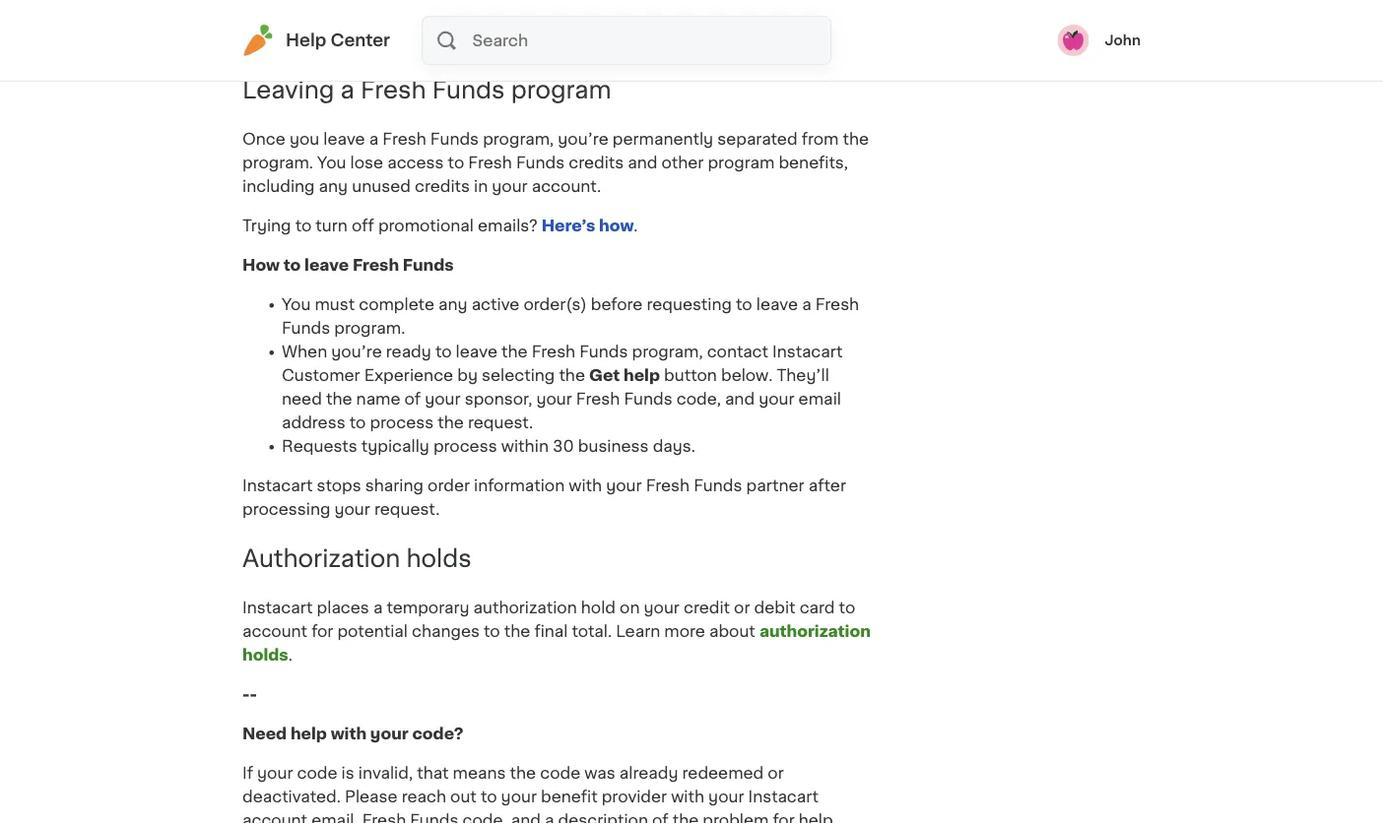Task type: vqa. For each thing, say whether or not it's contained in the screenshot.
the top You'Re
yes



Task type: locate. For each thing, give the bounding box(es) containing it.
1 horizontal spatial program
[[708, 155, 775, 171]]

was
[[585, 766, 616, 782]]

here's
[[542, 218, 596, 234]]

funds inside instacart stops sharing order information with your fresh funds partner after processing your request.
[[694, 478, 743, 494]]

code, inside button below. they'll need the name of your sponsor, your fresh funds code, and your email address to process the request.
[[677, 392, 721, 408]]

for down places
[[312, 624, 333, 640]]

reach
[[402, 790, 446, 806]]

account down deactivated.
[[242, 813, 308, 825]]

2 vertical spatial with
[[671, 790, 705, 806]]

order
[[428, 478, 470, 494]]

1 horizontal spatial for
[[773, 813, 795, 825]]

instacart up 'help.'
[[749, 790, 819, 806]]

1 horizontal spatial any
[[439, 297, 468, 313]]

1 account from the top
[[242, 624, 308, 640]]

1 vertical spatial process
[[434, 439, 497, 455]]

0 vertical spatial any
[[319, 179, 348, 195]]

1 horizontal spatial holds
[[407, 547, 472, 571]]

contact
[[707, 344, 769, 360]]

1 horizontal spatial authorization
[[760, 624, 871, 640]]

any inside the you must complete any active order(s) before requesting to leave a fresh funds program.
[[439, 297, 468, 313]]

1 code from the left
[[297, 766, 338, 782]]

0 vertical spatial for
[[312, 624, 333, 640]]

1 vertical spatial program.
[[334, 321, 405, 337]]

--
[[242, 687, 257, 703]]

when
[[282, 344, 327, 360]]

program. up including
[[242, 155, 313, 171]]

0 vertical spatial holds
[[407, 547, 472, 571]]

fresh down the you must complete any active order(s) before requesting to leave a fresh funds program.
[[532, 344, 576, 360]]

1 vertical spatial you're
[[331, 344, 382, 360]]

fresh up they'll
[[816, 297, 860, 313]]

0 horizontal spatial code
[[297, 766, 338, 782]]

0 horizontal spatial program
[[511, 78, 612, 102]]

to
[[448, 155, 464, 171], [295, 218, 312, 234], [284, 258, 301, 273], [736, 297, 753, 313], [436, 344, 452, 360], [350, 415, 366, 431], [839, 601, 856, 616], [484, 624, 500, 640], [481, 790, 497, 806]]

leave
[[324, 132, 365, 147], [305, 258, 349, 273], [757, 297, 798, 313], [456, 344, 498, 360]]

1 vertical spatial and
[[725, 392, 755, 408]]

process up the typically
[[370, 415, 434, 431]]

0 horizontal spatial you
[[282, 297, 311, 313]]

instacart inside instacart places a temporary authorization hold on your credit or debit card to account for potential changes to the final total. learn more about
[[242, 601, 313, 616]]

account inside if your code is invalid, that means the code was already redeemed or deactivated. please reach out to your benefit provider with your instacart account email, fresh funds code, and a description of the problem for help.
[[242, 813, 308, 825]]

of
[[405, 392, 421, 408], [652, 813, 669, 825]]

1 horizontal spatial and
[[628, 155, 658, 171]]

1 horizontal spatial program.
[[334, 321, 405, 337]]

to right out at the bottom left of the page
[[481, 790, 497, 806]]

or right redeemed
[[768, 766, 784, 782]]

and inside if your code is invalid, that means the code was already redeemed or deactivated. please reach out to your benefit provider with your instacart account email, fresh funds code, and a description of the problem for help.
[[511, 813, 541, 825]]

once
[[242, 132, 286, 147]]

the down customer
[[326, 392, 352, 408]]

1 horizontal spatial with
[[569, 478, 602, 494]]

or up about
[[734, 601, 750, 616]]

the up requests typically process within 30 business days.
[[438, 415, 464, 431]]

1 horizontal spatial help
[[624, 368, 660, 384]]

help right "get"
[[624, 368, 660, 384]]

emails?
[[478, 218, 538, 234]]

if
[[242, 766, 253, 782]]

a down benefit
[[545, 813, 554, 825]]

leave inside when you're ready to leave the fresh funds program, contact instacart customer experience by selecting the
[[456, 344, 498, 360]]

code up benefit
[[540, 766, 581, 782]]

0 vertical spatial or
[[734, 601, 750, 616]]

0 vertical spatial process
[[370, 415, 434, 431]]

0 horizontal spatial for
[[312, 624, 333, 640]]

or inside instacart places a temporary authorization hold on your credit or debit card to account for potential changes to the final total. learn more about
[[734, 601, 750, 616]]

and left "description"
[[511, 813, 541, 825]]

to down the name
[[350, 415, 366, 431]]

permanently
[[613, 132, 714, 147]]

1 vertical spatial authorization
[[760, 624, 871, 640]]

1 horizontal spatial you
[[317, 155, 346, 171]]

for left 'help.'
[[773, 813, 795, 825]]

1 vertical spatial program,
[[632, 344, 703, 360]]

code
[[297, 766, 338, 782], [540, 766, 581, 782]]

a up potential
[[373, 601, 383, 616]]

holds up the temporary
[[407, 547, 472, 571]]

your right if
[[257, 766, 293, 782]]

to inside button below. they'll need the name of your sponsor, your fresh funds code, and your email address to process the request.
[[350, 415, 366, 431]]

your inside once you leave a fresh funds program, you're permanently separated from the program. you lose access to fresh funds credits and other program benefits, including any unused credits in your account.
[[492, 179, 528, 195]]

of inside button below. they'll need the name of your sponsor, your fresh funds code, and your email address to process the request.
[[405, 392, 421, 408]]

1 horizontal spatial program,
[[632, 344, 703, 360]]

and down below.
[[725, 392, 755, 408]]

0 vertical spatial help
[[624, 368, 660, 384]]

help.
[[799, 813, 838, 825]]

a up they'll
[[802, 297, 812, 313]]

including
[[242, 179, 315, 195]]

0 horizontal spatial you're
[[331, 344, 382, 360]]

a inside the you must complete any active order(s) before requesting to leave a fresh funds program.
[[802, 297, 812, 313]]

you left the must
[[282, 297, 311, 313]]

0 horizontal spatial code,
[[463, 813, 507, 825]]

holds inside authorization holds
[[242, 648, 288, 664]]

code, inside if your code is invalid, that means the code was already redeemed or deactivated. please reach out to your benefit provider with your instacart account email, fresh funds code, and a description of the problem for help.
[[463, 813, 507, 825]]

code, down button
[[677, 392, 721, 408]]

separated
[[718, 132, 798, 147]]

credits down access
[[415, 179, 470, 195]]

request. inside instacart stops sharing order information with your fresh funds partner after processing your request.
[[374, 502, 440, 518]]

0 horizontal spatial request.
[[374, 502, 440, 518]]

before
[[591, 297, 643, 313]]

a
[[341, 78, 355, 102], [369, 132, 379, 147], [802, 297, 812, 313], [373, 601, 383, 616], [545, 813, 554, 825]]

2 vertical spatial and
[[511, 813, 541, 825]]

you
[[317, 155, 346, 171], [282, 297, 311, 313]]

program, up in
[[483, 132, 554, 147]]

you're up customer
[[331, 344, 382, 360]]

1 vertical spatial account
[[242, 813, 308, 825]]

fresh
[[361, 78, 426, 102], [383, 132, 427, 147], [468, 155, 512, 171], [353, 258, 399, 273], [816, 297, 860, 313], [532, 344, 576, 360], [576, 392, 620, 408], [646, 478, 690, 494], [362, 813, 406, 825]]

leave down turn
[[305, 258, 349, 273]]

and inside once you leave a fresh funds program, you're permanently separated from the program. you lose access to fresh funds credits and other program benefits, including any unused credits in your account.
[[628, 155, 658, 171]]

to left turn
[[295, 218, 312, 234]]

1 horizontal spatial you're
[[558, 132, 609, 147]]

process up order
[[434, 439, 497, 455]]

1 vertical spatial code,
[[463, 813, 507, 825]]

2 horizontal spatial with
[[671, 790, 705, 806]]

description
[[558, 813, 648, 825]]

30
[[553, 439, 574, 455]]

instacart up processing
[[242, 478, 313, 494]]

2 horizontal spatial and
[[725, 392, 755, 408]]

places
[[317, 601, 369, 616]]

and inside button below. they'll need the name of your sponsor, your fresh funds code, and your email address to process the request.
[[725, 392, 755, 408]]

get
[[589, 368, 620, 384]]

instacart left places
[[242, 601, 313, 616]]

0 horizontal spatial program,
[[483, 132, 554, 147]]

request. down sharing
[[374, 502, 440, 518]]

of inside if your code is invalid, that means the code was already redeemed or deactivated. please reach out to your benefit provider with your instacart account email, fresh funds code, and a description of the problem for help.
[[652, 813, 669, 825]]

holds for authorization holds
[[407, 547, 472, 571]]

with up is
[[331, 727, 367, 742]]

0 vertical spatial with
[[569, 478, 602, 494]]

any up turn
[[319, 179, 348, 195]]

request. down sponsor,
[[468, 415, 533, 431]]

fresh up access
[[383, 132, 427, 147]]

you're up account.
[[558, 132, 609, 147]]

0 vertical spatial and
[[628, 155, 658, 171]]

fresh down "get"
[[576, 392, 620, 408]]

your down when you're ready to leave the fresh funds program, contact instacart customer experience by selecting the
[[537, 392, 572, 408]]

help right 'need' on the bottom left of the page
[[291, 727, 327, 742]]

user avatar image
[[1058, 25, 1089, 56]]

any left active on the top left of page
[[439, 297, 468, 313]]

program up once you leave a fresh funds program, you're permanently separated from the program. you lose access to fresh funds credits and other program benefits, including any unused credits in your account.
[[511, 78, 612, 102]]

0 vertical spatial authorization
[[474, 601, 577, 616]]

fresh inside if your code is invalid, that means the code was already redeemed or deactivated. please reach out to your benefit provider with your instacart account email, fresh funds code, and a description of the problem for help.
[[362, 813, 406, 825]]

authorization down card
[[760, 624, 871, 640]]

process
[[370, 415, 434, 431], [434, 439, 497, 455]]

to right ready
[[436, 344, 452, 360]]

1 vertical spatial of
[[652, 813, 669, 825]]

turn
[[316, 218, 348, 234]]

instacart up they'll
[[773, 344, 843, 360]]

0 vertical spatial program,
[[483, 132, 554, 147]]

authorization up "final"
[[474, 601, 577, 616]]

to up contact at the top of page
[[736, 297, 753, 313]]

your down business
[[606, 478, 642, 494]]

0 horizontal spatial or
[[734, 601, 750, 616]]

0 horizontal spatial credits
[[415, 179, 470, 195]]

already
[[620, 766, 679, 782]]

the
[[843, 132, 869, 147], [502, 344, 528, 360], [559, 368, 585, 384], [326, 392, 352, 408], [438, 415, 464, 431], [504, 624, 531, 640], [510, 766, 536, 782], [673, 813, 699, 825]]

to right access
[[448, 155, 464, 171]]

1 vertical spatial request.
[[374, 502, 440, 518]]

the right from
[[843, 132, 869, 147]]

1 horizontal spatial .
[[634, 218, 638, 234]]

0 horizontal spatial with
[[331, 727, 367, 742]]

and down permanently
[[628, 155, 658, 171]]

fresh down days. on the bottom
[[646, 478, 690, 494]]

potential
[[337, 624, 408, 640]]

1 vertical spatial or
[[768, 766, 784, 782]]

with down redeemed
[[671, 790, 705, 806]]

0 vertical spatial code,
[[677, 392, 721, 408]]

instacart places a temporary authorization hold on your credit or debit card to account for potential changes to the final total. learn more about
[[242, 601, 856, 640]]

they'll
[[777, 368, 830, 384]]

to inside if your code is invalid, that means the code was already redeemed or deactivated. please reach out to your benefit provider with your instacart account email, fresh funds code, and a description of the problem for help.
[[481, 790, 497, 806]]

leave up lose
[[324, 132, 365, 147]]

to inside the you must complete any active order(s) before requesting to leave a fresh funds program.
[[736, 297, 753, 313]]

leave up contact at the top of page
[[757, 297, 798, 313]]

program, up button
[[632, 344, 703, 360]]

of down provider
[[652, 813, 669, 825]]

program. down 'complete'
[[334, 321, 405, 337]]

fresh inside instacart stops sharing order information with your fresh funds partner after processing your request.
[[646, 478, 690, 494]]

the right means
[[510, 766, 536, 782]]

0 vertical spatial of
[[405, 392, 421, 408]]

help
[[286, 32, 326, 49]]

1 vertical spatial help
[[291, 727, 327, 742]]

other
[[662, 155, 704, 171]]

leave inside the you must complete any active order(s) before requesting to leave a fresh funds program.
[[757, 297, 798, 313]]

you're inside when you're ready to leave the fresh funds program, contact instacart customer experience by selecting the
[[331, 344, 382, 360]]

code, down out at the bottom left of the page
[[463, 813, 507, 825]]

you left lose
[[317, 155, 346, 171]]

a up lose
[[369, 132, 379, 147]]

1 vertical spatial you
[[282, 297, 311, 313]]

1 horizontal spatial of
[[652, 813, 669, 825]]

to right card
[[839, 601, 856, 616]]

account up --
[[242, 624, 308, 640]]

1 horizontal spatial request.
[[468, 415, 533, 431]]

with inside if your code is invalid, that means the code was already redeemed or deactivated. please reach out to your benefit provider with your instacart account email, fresh funds code, and a description of the problem for help.
[[671, 790, 705, 806]]

your down they'll
[[759, 392, 795, 408]]

2 code from the left
[[540, 766, 581, 782]]

the left "final"
[[504, 624, 531, 640]]

program
[[511, 78, 612, 102], [708, 155, 775, 171]]

authorization
[[474, 601, 577, 616], [760, 624, 871, 640]]

holds
[[407, 547, 472, 571], [242, 648, 288, 664]]

fresh down please on the left bottom of the page
[[362, 813, 406, 825]]

0 vertical spatial .
[[634, 218, 638, 234]]

2 account from the top
[[242, 813, 308, 825]]

1 vertical spatial any
[[439, 297, 468, 313]]

fresh down center
[[361, 78, 426, 102]]

credits up account.
[[569, 155, 624, 171]]

your down means
[[501, 790, 537, 806]]

0 horizontal spatial any
[[319, 179, 348, 195]]

code left is
[[297, 766, 338, 782]]

fresh inside the you must complete any active order(s) before requesting to leave a fresh funds program.
[[816, 297, 860, 313]]

a down help center
[[341, 78, 355, 102]]

fresh inside button below. they'll need the name of your sponsor, your fresh funds code, and your email address to process the request.
[[576, 392, 620, 408]]

holds up --
[[242, 648, 288, 664]]

1 vertical spatial holds
[[242, 648, 288, 664]]

or inside if your code is invalid, that means the code was already redeemed or deactivated. please reach out to your benefit provider with your instacart account email, fresh funds code, and a description of the problem for help.
[[768, 766, 784, 782]]

0 vertical spatial account
[[242, 624, 308, 640]]

0 horizontal spatial holds
[[242, 648, 288, 664]]

1 vertical spatial program
[[708, 155, 775, 171]]

you're
[[558, 132, 609, 147], [331, 344, 382, 360]]

1 horizontal spatial credits
[[569, 155, 624, 171]]

0 horizontal spatial of
[[405, 392, 421, 408]]

account
[[242, 624, 308, 640], [242, 813, 308, 825]]

instacart image
[[242, 25, 274, 56]]

0 vertical spatial you
[[317, 155, 346, 171]]

the inside instacart places a temporary authorization hold on your credit or debit card to account for potential changes to the final total. learn more about
[[504, 624, 531, 640]]

0 vertical spatial you're
[[558, 132, 609, 147]]

1 vertical spatial for
[[773, 813, 795, 825]]

1 horizontal spatial or
[[768, 766, 784, 782]]

holds for authorization holds
[[242, 648, 288, 664]]

active
[[472, 297, 520, 313]]

any inside once you leave a fresh funds program, you're permanently separated from the program. you lose access to fresh funds credits and other program benefits, including any unused credits in your account.
[[319, 179, 348, 195]]

0 horizontal spatial and
[[511, 813, 541, 825]]

order(s)
[[524, 297, 587, 313]]

0 horizontal spatial authorization
[[474, 601, 577, 616]]

your right in
[[492, 179, 528, 195]]

with
[[569, 478, 602, 494], [331, 727, 367, 742], [671, 790, 705, 806]]

0 vertical spatial request.
[[468, 415, 533, 431]]

1 horizontal spatial code,
[[677, 392, 721, 408]]

1 horizontal spatial code
[[540, 766, 581, 782]]

for inside if your code is invalid, that means the code was already redeemed or deactivated. please reach out to your benefit provider with your instacart account email, fresh funds code, and a description of the problem for help.
[[773, 813, 795, 825]]

to right 'how'
[[284, 258, 301, 273]]

of down experience
[[405, 392, 421, 408]]

more
[[665, 624, 706, 640]]

with down 30
[[569, 478, 602, 494]]

and
[[628, 155, 658, 171], [725, 392, 755, 408], [511, 813, 541, 825]]

your right the on
[[644, 601, 680, 616]]

0 vertical spatial program.
[[242, 155, 313, 171]]

0 horizontal spatial help
[[291, 727, 327, 742]]

leave up the by
[[456, 344, 498, 360]]

a inside if your code is invalid, that means the code was already redeemed or deactivated. please reach out to your benefit provider with your instacart account email, fresh funds code, and a description of the problem for help.
[[545, 813, 554, 825]]

Search search field
[[471, 17, 831, 64]]

program down separated
[[708, 155, 775, 171]]

please
[[345, 790, 398, 806]]

0 horizontal spatial program.
[[242, 155, 313, 171]]

if your code is invalid, that means the code was already redeemed or deactivated. please reach out to your benefit provider with your instacart account email, fresh funds code, and a description of the problem for help.
[[242, 766, 842, 825]]

you're inside once you leave a fresh funds program, you're permanently separated from the program. you lose access to fresh funds credits and other program benefits, including any unused credits in your account.
[[558, 132, 609, 147]]

0 horizontal spatial .
[[288, 648, 293, 664]]



Task type: describe. For each thing, give the bounding box(es) containing it.
funds inside if your code is invalid, that means the code was already redeemed or deactivated. please reach out to your benefit provider with your instacart account email, fresh funds code, and a description of the problem for help.
[[410, 813, 459, 825]]

final
[[535, 624, 568, 640]]

on
[[620, 601, 640, 616]]

button below. they'll need the name of your sponsor, your fresh funds code, and your email address to process the request.
[[282, 368, 842, 431]]

about
[[710, 624, 756, 640]]

to inside when you're ready to leave the fresh funds program, contact instacart customer experience by selecting the
[[436, 344, 452, 360]]

authorization inside authorization holds
[[760, 624, 871, 640]]

how
[[599, 218, 634, 234]]

the inside once you leave a fresh funds program, you're permanently separated from the program. you lose access to fresh funds credits and other program benefits, including any unused credits in your account.
[[843, 132, 869, 147]]

instacart inside when you're ready to leave the fresh funds program, contact instacart customer experience by selecting the
[[773, 344, 843, 360]]

problem
[[703, 813, 769, 825]]

card
[[800, 601, 835, 616]]

experience
[[364, 368, 454, 384]]

authorization holds
[[242, 624, 871, 664]]

your down the by
[[425, 392, 461, 408]]

need
[[282, 392, 322, 408]]

with inside instacart stops sharing order information with your fresh funds partner after processing your request.
[[569, 478, 602, 494]]

temporary
[[387, 601, 470, 616]]

funds inside button below. they'll need the name of your sponsor, your fresh funds code, and your email address to process the request.
[[624, 392, 673, 408]]

in
[[474, 179, 488, 195]]

instacart stops sharing order information with your fresh funds partner after processing your request.
[[242, 478, 847, 518]]

stops
[[317, 478, 361, 494]]

you
[[290, 132, 320, 147]]

2 - from the left
[[250, 687, 257, 703]]

days.
[[653, 439, 696, 455]]

redeemed
[[683, 766, 764, 782]]

instacart inside if your code is invalid, that means the code was already redeemed or deactivated. please reach out to your benefit provider with your instacart account email, fresh funds code, and a description of the problem for help.
[[749, 790, 819, 806]]

from
[[802, 132, 839, 147]]

for inside instacart places a temporary authorization hold on your credit or debit card to account for potential changes to the final total. learn more about
[[312, 624, 333, 640]]

email,
[[312, 813, 358, 825]]

instacart inside instacart stops sharing order information with your fresh funds partner after processing your request.
[[242, 478, 313, 494]]

fresh up in
[[468, 155, 512, 171]]

requesting
[[647, 297, 732, 313]]

deactivated.
[[242, 790, 341, 806]]

learn
[[616, 624, 661, 640]]

sharing
[[365, 478, 424, 494]]

authorization holds
[[242, 547, 472, 571]]

complete
[[359, 297, 435, 313]]

your up invalid,
[[370, 727, 409, 742]]

the left "get"
[[559, 368, 585, 384]]

trying
[[242, 218, 291, 234]]

name
[[356, 392, 401, 408]]

program. inside the you must complete any active order(s) before requesting to leave a fresh funds program.
[[334, 321, 405, 337]]

out
[[450, 790, 477, 806]]

off
[[352, 218, 374, 234]]

help for get
[[624, 368, 660, 384]]

typically
[[361, 439, 430, 455]]

leaving
[[242, 78, 335, 102]]

fresh inside when you're ready to leave the fresh funds program, contact instacart customer experience by selecting the
[[532, 344, 576, 360]]

need
[[242, 727, 287, 742]]

that
[[417, 766, 449, 782]]

after
[[809, 478, 847, 494]]

access
[[388, 155, 444, 171]]

1 - from the left
[[242, 687, 250, 703]]

how to leave fresh funds
[[242, 258, 458, 273]]

by
[[458, 368, 478, 384]]

promotional
[[378, 218, 474, 234]]

here's how link
[[542, 218, 634, 234]]

program, inside when you're ready to leave the fresh funds program, contact instacart customer experience by selecting the
[[632, 344, 703, 360]]

account.
[[532, 179, 601, 195]]

the left problem
[[673, 813, 699, 825]]

authorization holds link
[[242, 624, 871, 664]]

your up problem
[[709, 790, 745, 806]]

address
[[282, 415, 346, 431]]

a inside instacart places a temporary authorization hold on your credit or debit card to account for potential changes to the final total. learn more about
[[373, 601, 383, 616]]

need help with your code?
[[242, 727, 464, 742]]

authorization inside instacart places a temporary authorization hold on your credit or debit card to account for potential changes to the final total. learn more about
[[474, 601, 577, 616]]

to right 'changes' on the left bottom of page
[[484, 624, 500, 640]]

program, inside once you leave a fresh funds program, you're permanently separated from the program. you lose access to fresh funds credits and other program benefits, including any unused credits in your account.
[[483, 132, 554, 147]]

0 vertical spatial credits
[[569, 155, 624, 171]]

how
[[242, 258, 280, 273]]

credit
[[684, 601, 730, 616]]

within
[[501, 439, 549, 455]]

1 vertical spatial credits
[[415, 179, 470, 195]]

lose
[[350, 155, 384, 171]]

your down the stops
[[335, 502, 370, 518]]

you inside the you must complete any active order(s) before requesting to leave a fresh funds program.
[[282, 297, 311, 313]]

funds inside when you're ready to leave the fresh funds program, contact instacart customer experience by selecting the
[[580, 344, 628, 360]]

trying to turn off promotional emails? here's how .
[[242, 218, 638, 234]]

help center
[[286, 32, 390, 49]]

must
[[315, 297, 355, 313]]

when you're ready to leave the fresh funds program, contact instacart customer experience by selecting the
[[282, 344, 843, 384]]

partner
[[747, 478, 805, 494]]

benefit
[[541, 790, 598, 806]]

help center link
[[242, 25, 390, 56]]

is
[[342, 766, 355, 782]]

leaving a fresh funds program
[[242, 78, 612, 102]]

john
[[1105, 34, 1141, 47]]

leave inside once you leave a fresh funds program, you're permanently separated from the program. you lose access to fresh funds credits and other program benefits, including any unused credits in your account.
[[324, 132, 365, 147]]

code?
[[412, 727, 464, 742]]

unused
[[352, 179, 411, 195]]

requests
[[282, 439, 357, 455]]

john link
[[1058, 25, 1141, 56]]

you inside once you leave a fresh funds program, you're permanently separated from the program. you lose access to fresh funds credits and other program benefits, including any unused credits in your account.
[[317, 155, 346, 171]]

process inside button below. they'll need the name of your sponsor, your fresh funds code, and your email address to process the request.
[[370, 415, 434, 431]]

center
[[331, 32, 390, 49]]

funds inside the you must complete any active order(s) before requesting to leave a fresh funds program.
[[282, 321, 330, 337]]

sponsor,
[[465, 392, 533, 408]]

your inside instacart places a temporary authorization hold on your credit or debit card to account for potential changes to the final total. learn more about
[[644, 601, 680, 616]]

the up the selecting
[[502, 344, 528, 360]]

you must complete any active order(s) before requesting to leave a fresh funds program.
[[282, 297, 860, 337]]

debit
[[754, 601, 796, 616]]

ready
[[386, 344, 432, 360]]

program inside once you leave a fresh funds program, you're permanently separated from the program. you lose access to fresh funds credits and other program benefits, including any unused credits in your account.
[[708, 155, 775, 171]]

once you leave a fresh funds program, you're permanently separated from the program. you lose access to fresh funds credits and other program benefits, including any unused credits in your account.
[[242, 132, 869, 195]]

request. inside button below. they'll need the name of your sponsor, your fresh funds code, and your email address to process the request.
[[468, 415, 533, 431]]

account inside instacart places a temporary authorization hold on your credit or debit card to account for potential changes to the final total. learn more about
[[242, 624, 308, 640]]

a inside once you leave a fresh funds program, you're permanently separated from the program. you lose access to fresh funds credits and other program benefits, including any unused credits in your account.
[[369, 132, 379, 147]]

benefits,
[[779, 155, 849, 171]]

get help
[[589, 368, 660, 384]]

requests typically process within 30 business days.
[[282, 439, 696, 455]]

hold
[[581, 601, 616, 616]]

total.
[[572, 624, 612, 640]]

authorization
[[242, 547, 401, 571]]

1 vertical spatial .
[[288, 648, 293, 664]]

program. inside once you leave a fresh funds program, you're permanently separated from the program. you lose access to fresh funds credits and other program benefits, including any unused credits in your account.
[[242, 155, 313, 171]]

1 vertical spatial with
[[331, 727, 367, 742]]

to inside once you leave a fresh funds program, you're permanently separated from the program. you lose access to fresh funds credits and other program benefits, including any unused credits in your account.
[[448, 155, 464, 171]]

means
[[453, 766, 506, 782]]

fresh down off
[[353, 258, 399, 273]]

0 vertical spatial program
[[511, 78, 612, 102]]

changes
[[412, 624, 480, 640]]

processing
[[242, 502, 331, 518]]

help for need
[[291, 727, 327, 742]]



